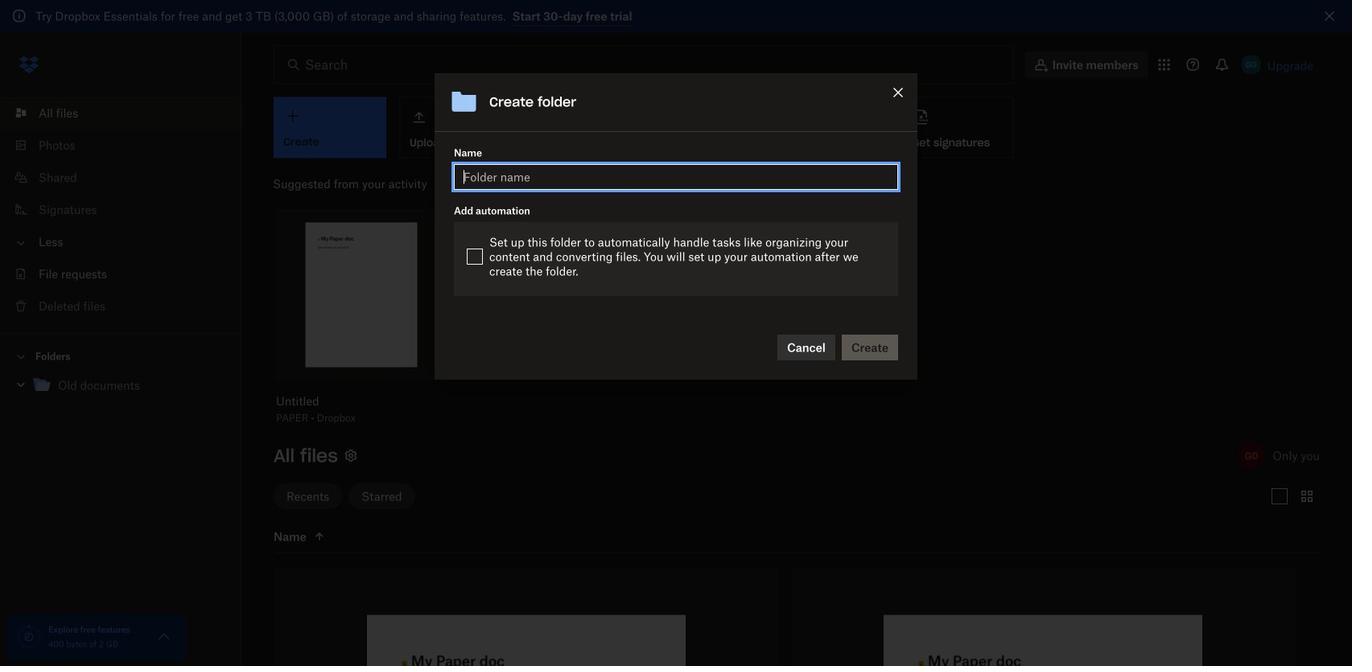 Task type: describe. For each thing, give the bounding box(es) containing it.
Folder name input text field
[[464, 168, 889, 186]]

less image
[[13, 235, 29, 251]]

file, _ my paper doc.paper row
[[274, 569, 778, 666]]

file, untitled.paper row
[[791, 569, 1295, 666]]



Task type: locate. For each thing, give the bounding box(es) containing it.
list item
[[0, 97, 241, 129]]

alert
[[0, 0, 1352, 33]]

dropbox image
[[13, 49, 45, 81]]

list
[[0, 87, 241, 334]]

dialog
[[435, 73, 918, 380]]



Task type: vqa. For each thing, say whether or not it's contained in the screenshot.
folder name input text field
yes



